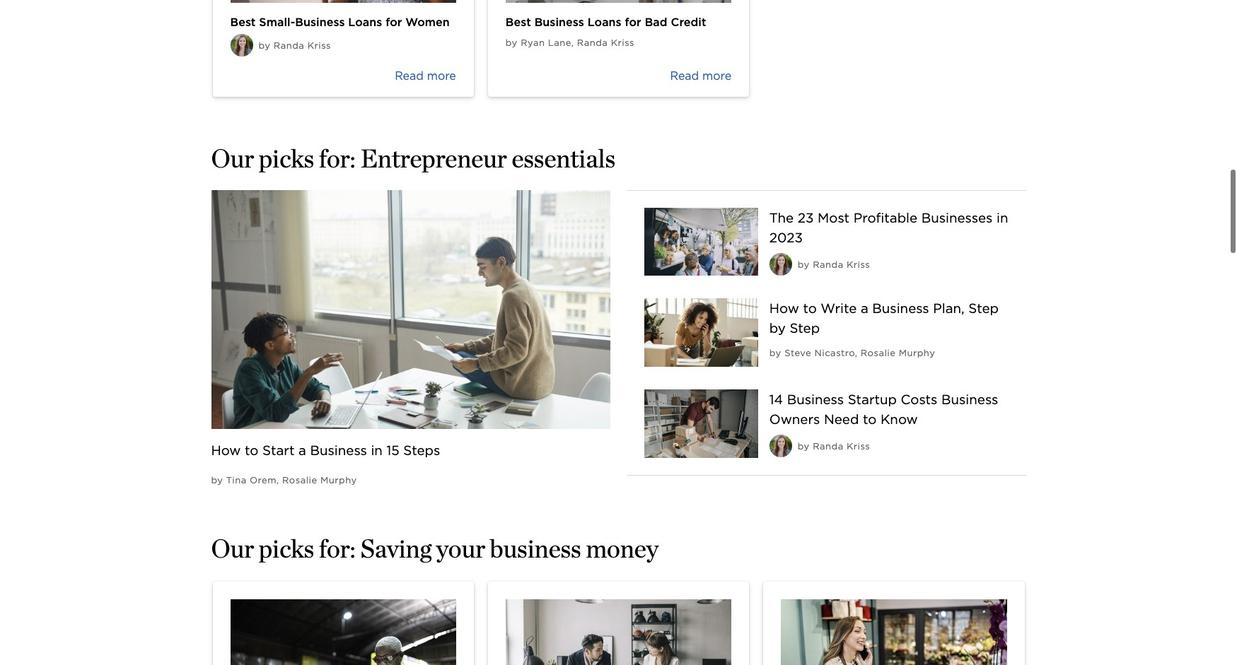 Task type: locate. For each thing, give the bounding box(es) containing it.
1 more from the left
[[427, 69, 456, 82]]

,
[[571, 37, 574, 48], [855, 348, 858, 358], [277, 475, 279, 486]]

0 horizontal spatial in
[[371, 443, 383, 458]]

kriss down "best small-business loans for women"
[[307, 40, 331, 51]]

1 horizontal spatial rosalie murphy link
[[861, 348, 935, 358]]

randa
[[577, 37, 608, 48], [274, 40, 304, 51], [813, 259, 844, 270], [813, 442, 844, 452]]

randa up write
[[813, 259, 844, 270]]

0 vertical spatial a
[[861, 301, 868, 316]]

0 horizontal spatial to
[[245, 443, 258, 458]]

rosalie murphy link down the how to write a business plan, step by step link
[[861, 348, 935, 358]]

entrepreneur
[[360, 143, 507, 174]]

businesses
[[921, 210, 993, 225]]

1 horizontal spatial step
[[969, 301, 999, 316]]

by left ryan
[[506, 37, 518, 48]]

step
[[969, 301, 999, 316], [790, 321, 820, 336]]

randa kriss link down need
[[813, 442, 870, 452]]

2 vertical spatial by randa kriss
[[798, 442, 870, 452]]

0 vertical spatial rosalie
[[861, 348, 896, 358]]

in inside the 23 most profitable businesses in 2023
[[997, 210, 1008, 225]]

by down 2023
[[798, 259, 810, 270]]

2 randa kriss link from the top
[[813, 442, 870, 452]]

1 horizontal spatial to
[[803, 301, 817, 316]]

1 horizontal spatial how
[[769, 301, 799, 316]]

, down the how to write a business plan, step by step
[[855, 348, 858, 358]]

2 read from the left
[[670, 69, 699, 82]]

1 vertical spatial how
[[211, 443, 241, 458]]

read for women
[[395, 69, 424, 82]]

a right write
[[861, 301, 868, 316]]

by ryan lane , randa kriss
[[506, 37, 634, 48]]

loans left women
[[348, 15, 382, 29]]

0 vertical spatial randa kriss link
[[813, 259, 870, 270]]

read more down credit
[[670, 69, 732, 82]]

bad
[[645, 15, 667, 29]]

0 vertical spatial how
[[769, 301, 799, 316]]

2 vertical spatial randa kriss's profile picture image
[[769, 435, 792, 458]]

1 picks from the top
[[259, 143, 314, 174]]

best up ryan
[[506, 15, 531, 29]]

1 vertical spatial by randa kriss
[[798, 259, 870, 270]]

0 horizontal spatial rosalie
[[282, 475, 317, 486]]

1 best from the left
[[230, 15, 256, 29]]

by down owners
[[798, 442, 810, 452]]

2 more from the left
[[702, 69, 732, 82]]

best business loans for bad credit
[[506, 15, 706, 29]]

1 horizontal spatial best
[[506, 15, 531, 29]]

0 vertical spatial ,
[[571, 37, 574, 48]]

2 horizontal spatial to
[[863, 412, 877, 427]]

by
[[506, 37, 518, 48], [259, 40, 271, 51], [798, 259, 810, 270], [769, 321, 786, 336], [769, 348, 781, 358], [798, 442, 810, 452], [211, 475, 223, 486]]

1 vertical spatial to
[[863, 412, 877, 427]]

rosalie murphy link down how to start a business in 15 steps
[[282, 475, 357, 486]]

rosalie murphy link
[[861, 348, 935, 358], [282, 475, 357, 486]]

to left write
[[803, 301, 817, 316]]

a inside 'link'
[[299, 443, 306, 458]]

best left small-
[[230, 15, 256, 29]]

0 horizontal spatial how
[[211, 443, 241, 458]]

more for best small-business loans for women
[[427, 69, 456, 82]]

how to write a business plan, step by step
[[769, 301, 999, 336]]

steve nicastro link
[[785, 348, 855, 358]]

0 vertical spatial picks
[[259, 143, 314, 174]]

0 vertical spatial murphy
[[899, 348, 935, 358]]

0 vertical spatial for:
[[319, 143, 356, 174]]

need
[[824, 412, 859, 427]]

randa kriss link up write
[[813, 259, 870, 270]]

1 for: from the top
[[319, 143, 356, 174]]

1 horizontal spatial rosalie
[[861, 348, 896, 358]]

profitable
[[854, 210, 918, 225]]

murphy for by tina orem , rosalie murphy
[[320, 475, 357, 486]]

to
[[803, 301, 817, 316], [863, 412, 877, 427], [245, 443, 258, 458]]

credit
[[671, 15, 706, 29]]

0 horizontal spatial murphy
[[320, 475, 357, 486]]

for left women
[[386, 15, 402, 29]]

how
[[769, 301, 799, 316], [211, 443, 241, 458]]

0 horizontal spatial more
[[427, 69, 456, 82]]

1 vertical spatial our
[[211, 533, 254, 565]]

owners
[[769, 412, 820, 427]]

murphy down the how to write a business plan, step by step link
[[899, 348, 935, 358]]

1 vertical spatial murphy
[[320, 475, 357, 486]]

in inside 'link'
[[371, 443, 383, 458]]

a for write
[[861, 301, 868, 316]]

ryan
[[521, 37, 545, 48]]

14 business startup costs business owners need to know link
[[769, 390, 1009, 430]]

1 horizontal spatial ,
[[571, 37, 574, 48]]

read down credit
[[670, 69, 699, 82]]

a inside the how to write a business plan, step by step
[[861, 301, 868, 316]]

to inside the how to write a business plan, step by step
[[803, 301, 817, 316]]

by down small-
[[259, 40, 271, 51]]

rosalie
[[861, 348, 896, 358], [282, 475, 317, 486]]

a right "start"
[[299, 443, 306, 458]]

the 23 most profitable businesses in 2023
[[769, 210, 1008, 245]]

more down women
[[427, 69, 456, 82]]

0 vertical spatial in
[[997, 210, 1008, 225]]

how up steve
[[769, 301, 799, 316]]

1 vertical spatial ,
[[855, 348, 858, 358]]

in for business
[[371, 443, 383, 458]]

more
[[427, 69, 456, 82], [702, 69, 732, 82]]

2 vertical spatial ,
[[277, 475, 279, 486]]

nicastro
[[815, 348, 855, 358]]

by randa kriss
[[259, 40, 331, 51], [798, 259, 870, 270], [798, 442, 870, 452]]

0 horizontal spatial ,
[[277, 475, 279, 486]]

randa kriss link
[[813, 259, 870, 270], [813, 442, 870, 452]]

1 vertical spatial randa kriss link
[[813, 442, 870, 452]]

loans up by ryan lane , randa kriss
[[588, 15, 622, 29]]

1 horizontal spatial in
[[997, 210, 1008, 225]]

read more
[[395, 69, 456, 82], [670, 69, 732, 82]]

14 business startup costs business owners need to know
[[769, 392, 998, 427]]

2 our from the top
[[211, 533, 254, 565]]

in left 15
[[371, 443, 383, 458]]

murphy for by steve nicastro , rosalie murphy
[[899, 348, 935, 358]]

1 horizontal spatial for
[[625, 15, 641, 29]]

read
[[395, 69, 424, 82], [670, 69, 699, 82]]

tina
[[226, 475, 247, 486]]

2 best from the left
[[506, 15, 531, 29]]

rosalie right orem
[[282, 475, 317, 486]]

for left bad
[[625, 15, 641, 29]]

small-business grants: where to find free money image
[[230, 600, 456, 666]]

0 vertical spatial our
[[211, 143, 254, 174]]

how inside the how to write a business plan, step by step
[[769, 301, 799, 316]]

for
[[386, 15, 402, 29], [625, 15, 641, 29]]

rosalie down the how to write a business plan, step by step
[[861, 348, 896, 358]]

2 picks from the top
[[259, 533, 314, 565]]

2 vertical spatial to
[[245, 443, 258, 458]]

2 for: from the top
[[319, 533, 356, 565]]

0 vertical spatial to
[[803, 301, 817, 316]]

1 horizontal spatial loans
[[588, 15, 622, 29]]

0 horizontal spatial loans
[[348, 15, 382, 29]]

0 horizontal spatial rosalie murphy link
[[282, 475, 357, 486]]

randa kriss's profile picture image for 14
[[769, 435, 792, 458]]

our
[[211, 143, 254, 174], [211, 533, 254, 565]]

our for our picks for: saving your business money
[[211, 533, 254, 565]]

1 vertical spatial in
[[371, 443, 383, 458]]

1 read from the left
[[395, 69, 424, 82]]

a for start
[[299, 443, 306, 458]]

1 horizontal spatial murphy
[[899, 348, 935, 358]]

murphy
[[899, 348, 935, 358], [320, 475, 357, 486]]

picks for entrepreneur
[[259, 143, 314, 174]]

best
[[230, 15, 256, 29], [506, 15, 531, 29]]

1 randa kriss link from the top
[[813, 259, 870, 270]]

randa kriss's profile picture image
[[230, 34, 253, 56], [769, 253, 792, 276], [769, 435, 792, 458]]

step right "plan,"
[[969, 301, 999, 316]]

2 read more from the left
[[670, 69, 732, 82]]

more down credit
[[702, 69, 732, 82]]

small-
[[259, 15, 295, 29]]

, down 'best business loans for bad credit' at top
[[571, 37, 574, 48]]

1 vertical spatial for:
[[319, 533, 356, 565]]

1 horizontal spatial read more
[[670, 69, 732, 82]]

by left tina
[[211, 475, 223, 486]]

to for by
[[803, 301, 817, 316]]

, down "start"
[[277, 475, 279, 486]]

orem
[[250, 475, 277, 486]]

murphy down how to start a business in 15 steps
[[320, 475, 357, 486]]

to inside 'link'
[[245, 443, 258, 458]]

1 vertical spatial picks
[[259, 533, 314, 565]]

1 vertical spatial rosalie
[[282, 475, 317, 486]]

to left "start"
[[245, 443, 258, 458]]

0 vertical spatial rosalie murphy link
[[861, 348, 935, 358]]

in right businesses
[[997, 210, 1008, 225]]

in
[[997, 210, 1008, 225], [371, 443, 383, 458]]

1 vertical spatial rosalie murphy link
[[282, 475, 357, 486]]

how inside how to start a business in 15 steps 'link'
[[211, 443, 241, 458]]

1 our from the top
[[211, 143, 254, 174]]

1 horizontal spatial more
[[702, 69, 732, 82]]

to down startup
[[863, 412, 877, 427]]

randa kriss's profile picture image for the
[[769, 253, 792, 276]]

1 read more from the left
[[395, 69, 456, 82]]

for:
[[319, 143, 356, 174], [319, 533, 356, 565]]

rosalie for orem
[[282, 475, 317, 486]]

by up steve
[[769, 321, 786, 336]]

lane
[[548, 37, 571, 48]]

read more for credit
[[670, 69, 732, 82]]

0 horizontal spatial a
[[299, 443, 306, 458]]

business
[[295, 15, 345, 29], [535, 15, 584, 29], [872, 301, 929, 316], [787, 392, 844, 408], [941, 392, 998, 408], [310, 443, 367, 458]]

step up steve
[[790, 321, 820, 336]]

2 horizontal spatial ,
[[855, 348, 858, 358]]

read down women
[[395, 69, 424, 82]]

by randa kriss up write
[[798, 259, 870, 270]]

picks
[[259, 143, 314, 174], [259, 533, 314, 565]]

women
[[406, 15, 450, 29]]

0 horizontal spatial for
[[386, 15, 402, 29]]

kriss
[[611, 37, 634, 48], [307, 40, 331, 51], [847, 259, 870, 270], [847, 442, 870, 452]]

startup
[[848, 392, 897, 408]]

read more down women
[[395, 69, 456, 82]]

0 horizontal spatial read
[[395, 69, 424, 82]]

by randa kriss down small-
[[259, 40, 331, 51]]

write
[[821, 301, 857, 316]]

1 horizontal spatial a
[[861, 301, 868, 316]]

1 horizontal spatial read
[[670, 69, 699, 82]]

1 vertical spatial randa kriss's profile picture image
[[769, 253, 792, 276]]

randa down need
[[813, 442, 844, 452]]

steps
[[403, 443, 440, 458]]

a
[[861, 301, 868, 316], [299, 443, 306, 458]]

by randa kriss down need
[[798, 442, 870, 452]]

0 horizontal spatial step
[[790, 321, 820, 336]]

0 horizontal spatial best
[[230, 15, 256, 29]]

loans
[[348, 15, 382, 29], [588, 15, 622, 29]]

1 vertical spatial a
[[299, 443, 306, 458]]

how up tina
[[211, 443, 241, 458]]

0 horizontal spatial read more
[[395, 69, 456, 82]]



Task type: describe. For each thing, give the bounding box(es) containing it.
randa kriss link for need
[[813, 442, 870, 452]]

by randa kriss for 14
[[798, 442, 870, 452]]

steve
[[785, 348, 811, 358]]

1 vertical spatial step
[[790, 321, 820, 336]]

by left steve
[[769, 348, 781, 358]]

rosalie for nicastro
[[861, 348, 896, 358]]

saving
[[360, 533, 432, 565]]

best for best small-business loans for women
[[230, 15, 256, 29]]

start
[[262, 443, 295, 458]]

the 23 most profitable businesses in 2023 link
[[769, 208, 1009, 247]]

by steve nicastro , rosalie murphy
[[769, 348, 935, 358]]

rosalie murphy link for by tina orem , rosalie murphy
[[282, 475, 357, 486]]

tina orem link
[[226, 475, 277, 486]]

money
[[586, 533, 659, 565]]

kriss down the 23 most profitable businesses in 2023
[[847, 259, 870, 270]]

your
[[436, 533, 485, 565]]

essentials
[[512, 143, 616, 174]]

2 loans from the left
[[588, 15, 622, 29]]

kriss down need
[[847, 442, 870, 452]]

, for orem
[[277, 475, 279, 486]]

, for nicastro
[[855, 348, 858, 358]]

business inside the how to write a business plan, step by step
[[872, 301, 929, 316]]

23
[[798, 210, 814, 225]]

rosalie murphy link for by steve nicastro , rosalie murphy
[[861, 348, 935, 358]]

by randa kriss for the
[[798, 259, 870, 270]]

2023
[[769, 230, 803, 245]]

know
[[881, 412, 918, 427]]

our picks for: entrepreneur essentials
[[211, 143, 616, 174]]

1 loans from the left
[[348, 15, 382, 29]]

our picks for: saving your business money
[[211, 533, 659, 565]]

to for steps
[[245, 443, 258, 458]]

the
[[769, 210, 794, 225]]

how to write a business plan, step by step link
[[769, 299, 1009, 338]]

14
[[769, 392, 783, 408]]

to inside 14 business startup costs business owners need to know
[[863, 412, 877, 427]]

most
[[818, 210, 850, 225]]

randa kriss link for 2023
[[813, 259, 870, 270]]

2 for from the left
[[625, 15, 641, 29]]

randa down 'best business loans for bad credit' at top
[[577, 37, 608, 48]]

by tina orem , rosalie murphy
[[211, 475, 357, 486]]

by inside the how to write a business plan, step by step
[[769, 321, 786, 336]]

more for best business loans for bad credit
[[702, 69, 732, 82]]

plan,
[[933, 301, 965, 316]]

how to start a business in 15 steps
[[211, 443, 440, 458]]

picks for saving
[[259, 533, 314, 565]]

how for how to start a business in 15 steps
[[211, 443, 241, 458]]

best small-business loans for women
[[230, 15, 450, 29]]

15
[[387, 443, 399, 458]]

0 vertical spatial step
[[969, 301, 999, 316]]

our for our picks for: entrepreneur essentials
[[211, 143, 254, 174]]

1 for from the left
[[386, 15, 402, 29]]

kriss down 'best business loans for bad credit' at top
[[611, 37, 634, 48]]

0 vertical spatial randa kriss's profile picture image
[[230, 34, 253, 56]]

for: for entrepreneur
[[319, 143, 356, 174]]

randa down small-
[[274, 40, 304, 51]]

in for businesses
[[997, 210, 1008, 225]]

business inside 'link'
[[310, 443, 367, 458]]

best for best business loans for bad credit
[[506, 15, 531, 29]]

, for lane
[[571, 37, 574, 48]]

0 vertical spatial by randa kriss
[[259, 40, 331, 51]]

how for how to write a business plan, step by step
[[769, 301, 799, 316]]

for: for saving
[[319, 533, 356, 565]]

read for credit
[[670, 69, 699, 82]]

how to start a business in 15 steps link
[[211, 441, 610, 461]]

costs
[[901, 392, 938, 408]]

business
[[490, 533, 581, 565]]

read more for women
[[395, 69, 456, 82]]



Task type: vqa. For each thing, say whether or not it's contained in the screenshot.
the topmost 5.0
no



